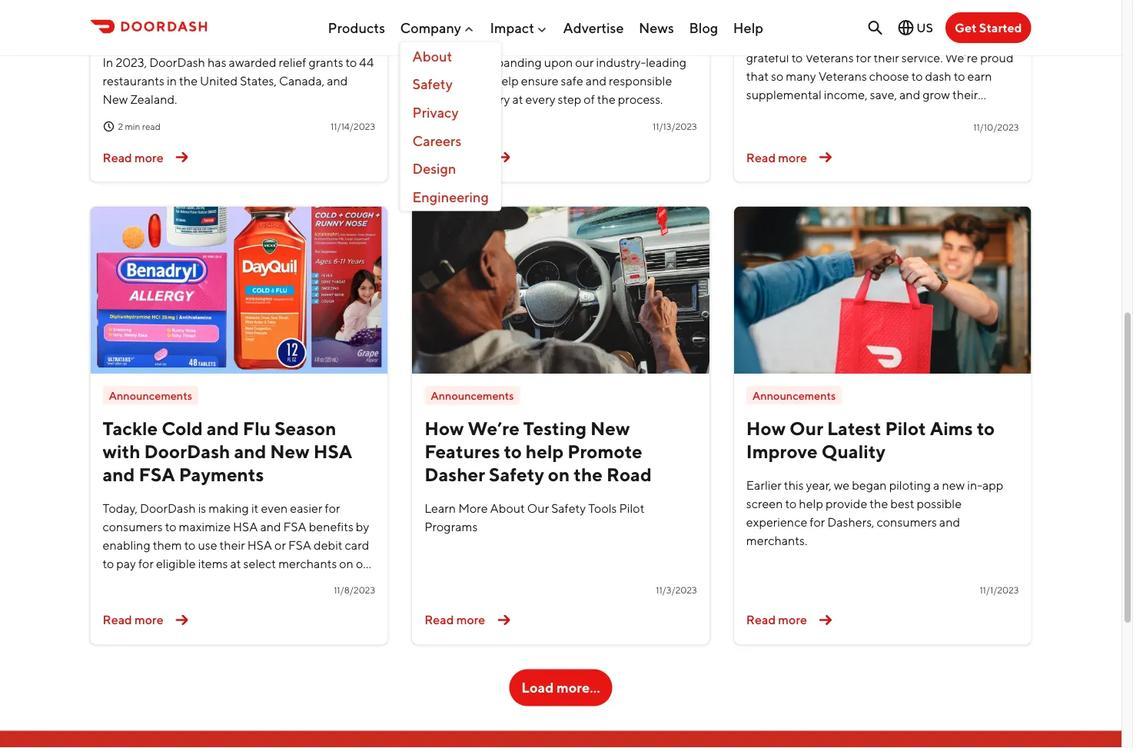 Task type: locate. For each thing, give the bounding box(es) containing it.
about link
[[400, 42, 501, 70]]

maximize
[[179, 519, 231, 534]]

2 vertical spatial safety
[[551, 501, 586, 515]]

safety up privacy
[[412, 76, 453, 92]]

doordash inside in 2023, doordash has awarded relief grants to 44 restaurants in the united states, canada, and new zealand.
[[149, 55, 205, 70]]

0 horizontal spatial on
[[339, 556, 354, 571]]

2 announcements from the left
[[431, 389, 514, 402]]

grants
[[309, 55, 343, 70]]

to inside earlier this year, we began piloting a new in-app screen to help provide the best possible experience for dashers, consumers and merchants.
[[785, 496, 797, 511]]

new inside how we're testing new features to help promote dasher safety on the road
[[590, 418, 630, 440]]

0 horizontal spatial pilot
[[619, 501, 645, 515]]

0 vertical spatial help
[[494, 73, 519, 88]]

and down grants
[[327, 73, 348, 88]]

more...
[[557, 679, 600, 696]]

to right features in the bottom left of the page
[[504, 441, 522, 463]]

announcements link up improve
[[746, 386, 842, 405]]

announcements up features in the bottom left of the page
[[431, 389, 514, 402]]

for inside this veterans day and throughout the year, we're grateful to veterans for their service. we're proud that so many veterans choose to dash to earn supplemental income, save, and grow their financial futures.
[[856, 50, 871, 65]]

in-
[[967, 478, 982, 492]]

more for 11/8/2023
[[135, 613, 163, 627]]

has
[[208, 55, 226, 70]]

improve
[[746, 441, 818, 463]]

arrow right image for how our latest pilot aims to improve quality
[[813, 608, 838, 632]]

0 horizontal spatial time line image
[[103, 121, 115, 133]]

how up standards
[[424, 55, 450, 70]]

0 vertical spatial hsa
[[313, 441, 352, 463]]

how up improve
[[746, 418, 786, 440]]

the right us in the right top of the page
[[935, 32, 953, 47]]

doordash up in
[[149, 55, 205, 70]]

fsa
[[139, 464, 175, 486], [283, 519, 307, 534], [288, 538, 311, 552]]

1 horizontal spatial announcements link
[[424, 386, 520, 405]]

veterans up grateful
[[771, 32, 819, 47]]

veterans down day
[[805, 50, 854, 65]]

0 vertical spatial safety
[[412, 76, 453, 92]]

fsa right or
[[288, 538, 311, 552]]

0 horizontal spatial at
[[230, 556, 241, 571]]

read
[[142, 121, 161, 132], [464, 121, 483, 132]]

their
[[874, 50, 899, 65], [953, 87, 978, 102], [220, 538, 245, 552]]

2 time line image from the left
[[424, 121, 437, 133]]

help down testing
[[526, 441, 564, 463]]

help inside earlier this year, we began piloting a new in-app screen to help provide the best possible experience for dashers, consumers and merchants.
[[799, 496, 823, 511]]

1 announcements from the left
[[109, 389, 192, 402]]

our up improve
[[790, 418, 823, 440]]

1 horizontal spatial we're
[[945, 50, 978, 65]]

the down began
[[870, 496, 888, 511]]

safety link
[[400, 70, 501, 98]]

min up careers
[[447, 121, 462, 132]]

year,
[[955, 32, 981, 47], [806, 478, 832, 492]]

to left 44
[[346, 55, 357, 70]]

new inside in 2023, doordash has awarded relief grants to 44 restaurants in the united states, canada, and new zealand.
[[103, 92, 128, 106]]

eligible
[[156, 556, 196, 571]]

2 horizontal spatial safety
[[551, 501, 586, 515]]

zealand.
[[130, 92, 177, 106]]

help
[[494, 73, 519, 88], [526, 441, 564, 463], [799, 496, 823, 511]]

time line image down restaurants
[[103, 121, 115, 133]]

leading
[[646, 55, 687, 70]]

0 vertical spatial new
[[103, 92, 128, 106]]

consumers down best
[[877, 515, 937, 529]]

2 for in 2023, doordash has awarded relief grants to 44 restaurants in the united states, canada, and new zealand.
[[118, 121, 123, 132]]

pilot inside how our latest pilot aims to improve quality
[[885, 418, 926, 440]]

1 horizontal spatial our
[[790, 418, 823, 440]]

0 horizontal spatial our
[[356, 556, 374, 571]]

arrow right image for every
[[491, 145, 516, 170]]

2
[[118, 121, 123, 132], [440, 121, 445, 132]]

learn more about our safety tools pilot programs
[[424, 501, 645, 534]]

2 horizontal spatial announcements
[[752, 389, 836, 402]]

44
[[359, 55, 374, 70]]

latest
[[827, 418, 881, 440]]

privacy
[[412, 104, 459, 120]]

on down testing
[[548, 464, 570, 486]]

for left the 'dashers,' on the bottom right of page
[[810, 515, 825, 529]]

our inside learn more about our safety tools pilot programs
[[527, 501, 549, 515]]

load more... button
[[509, 669, 612, 706]]

11/14/2023
[[331, 121, 375, 132]]

products
[[328, 19, 385, 36]]

privacy link
[[400, 98, 501, 126]]

our down how we're testing new features to help promote dasher safety on the road
[[527, 501, 549, 515]]

the right in
[[179, 73, 198, 88]]

about down the company
[[412, 48, 452, 64]]

0 horizontal spatial new
[[103, 92, 128, 106]]

1 vertical spatial about
[[490, 501, 525, 515]]

2 horizontal spatial help
[[799, 496, 823, 511]]

dash
[[925, 69, 951, 83]]

1 vertical spatial our
[[527, 501, 549, 515]]

we're up earn
[[945, 50, 978, 65]]

how we're expanding upon our industry-leading standards to help ensure safe and responsible alcohol delivery at every step of the process.
[[424, 55, 687, 106]]

2 vertical spatial new
[[270, 441, 310, 463]]

arrow right image for zealand.
[[170, 145, 194, 170]]

2 vertical spatial help
[[799, 496, 823, 511]]

with
[[103, 441, 140, 463]]

the down promote
[[574, 464, 603, 486]]

help link
[[733, 13, 763, 42]]

and
[[846, 32, 867, 47], [327, 73, 348, 88], [586, 73, 607, 88], [899, 87, 920, 102], [207, 418, 239, 440], [234, 441, 266, 463], [103, 464, 135, 486], [939, 515, 960, 529], [260, 519, 281, 534]]

0 horizontal spatial our
[[527, 501, 549, 515]]

fsa down the with
[[139, 464, 175, 486]]

time line image down privacy
[[424, 121, 437, 133]]

2 horizontal spatial new
[[590, 418, 630, 440]]

2 min read
[[118, 121, 161, 132], [440, 121, 483, 132]]

save,
[[870, 87, 897, 102]]

this
[[784, 478, 804, 492]]

new up promote
[[590, 418, 630, 440]]

2 up careers
[[440, 121, 445, 132]]

and right save,
[[899, 87, 920, 102]]

person handing bag to customer image
[[734, 207, 1031, 374]]

engineering
[[412, 189, 489, 205]]

1 horizontal spatial on
[[548, 464, 570, 486]]

is
[[198, 501, 206, 515]]

safety
[[412, 76, 453, 92], [489, 464, 544, 486], [551, 501, 586, 515]]

how inside how our latest pilot aims to improve quality
[[746, 418, 786, 440]]

11/10/2023
[[973, 122, 1019, 133]]

1 horizontal spatial time line image
[[424, 121, 437, 133]]

0 horizontal spatial min
[[125, 121, 140, 132]]

proud
[[980, 50, 1014, 65]]

1 vertical spatial at
[[230, 556, 241, 571]]

year, left we're
[[955, 32, 981, 47]]

2 2 from the left
[[440, 121, 445, 132]]

2 read from the left
[[464, 121, 483, 132]]

read more for 11/3/2023
[[424, 613, 485, 627]]

our down card
[[356, 556, 374, 571]]

to down this
[[785, 496, 797, 511]]

1 time line image from the left
[[103, 121, 115, 133]]

app
[[982, 478, 1004, 492]]

and down possible
[[939, 515, 960, 529]]

our up safe
[[575, 55, 594, 70]]

3 announcements from the left
[[752, 389, 836, 402]]

0 vertical spatial on
[[548, 464, 570, 486]]

0 horizontal spatial safety
[[412, 76, 453, 92]]

3 announcements link from the left
[[746, 386, 842, 405]]

arrow right image
[[170, 145, 194, 170], [491, 145, 516, 170], [491, 608, 516, 632]]

quality
[[822, 441, 886, 463]]

1 horizontal spatial help
[[526, 441, 564, 463]]

1 horizontal spatial safety
[[489, 464, 544, 486]]

their right use
[[220, 538, 245, 552]]

0 vertical spatial fsa
[[139, 464, 175, 486]]

1 horizontal spatial consumers
[[877, 515, 937, 529]]

1 horizontal spatial at
[[512, 92, 523, 106]]

time line image for in 2023, doordash has awarded relief grants to 44 restaurants in the united states, canada, and new zealand.
[[103, 121, 115, 133]]

earn
[[967, 69, 992, 83]]

and inside earlier this year, we began piloting a new in-app screen to help provide the best possible experience for dashers, consumers and merchants.
[[939, 515, 960, 529]]

1 horizontal spatial min
[[447, 121, 462, 132]]

0 horizontal spatial read
[[142, 121, 161, 132]]

0 vertical spatial year,
[[955, 32, 981, 47]]

announcements up improve
[[752, 389, 836, 402]]

to down service.
[[912, 69, 923, 83]]

1 2 from the left
[[118, 121, 123, 132]]

and down the with
[[103, 464, 135, 486]]

and inside today, doordash is making it even easier for consumers to maximize hsa and fsa benefits by enabling them to use their hsa or fsa debit card to pay for eligible items at select merchants on our marketplace.
[[260, 519, 281, 534]]

in
[[167, 73, 177, 88]]

to up 'delivery'
[[481, 73, 492, 88]]

2 horizontal spatial announcements link
[[746, 386, 842, 405]]

0 horizontal spatial announcements link
[[103, 386, 198, 405]]

2023,
[[116, 55, 147, 70]]

1 vertical spatial doordash
[[144, 441, 230, 463]]

the right of
[[597, 92, 616, 106]]

0 vertical spatial about
[[412, 48, 452, 64]]

1 read from the left
[[142, 121, 161, 132]]

1 2 min read from the left
[[118, 121, 161, 132]]

read more
[[103, 150, 163, 165], [424, 150, 485, 165], [746, 150, 807, 165], [103, 613, 163, 627], [424, 613, 485, 627], [746, 613, 807, 627]]

2 min read for how we're expanding upon our industry-leading standards to help ensure safe and responsible alcohol delivery at every step of the process.
[[440, 121, 483, 132]]

for inside earlier this year, we began piloting a new in-app screen to help provide the best possible experience for dashers, consumers and merchants.
[[810, 515, 825, 529]]

1 announcements link from the left
[[103, 386, 198, 405]]

0 horizontal spatial their
[[220, 538, 245, 552]]

0 vertical spatial pilot
[[885, 418, 926, 440]]

0 horizontal spatial 2
[[118, 121, 123, 132]]

the inside earlier this year, we began piloting a new in-app screen to help provide the best possible experience for dashers, consumers and merchants.
[[870, 496, 888, 511]]

1 vertical spatial our
[[356, 556, 374, 571]]

news
[[639, 19, 674, 36]]

throughout
[[869, 32, 932, 47]]

0 vertical spatial our
[[790, 418, 823, 440]]

how our latest pilot aims to improve quality
[[746, 418, 995, 463]]

1 vertical spatial we're
[[468, 418, 520, 440]]

1 vertical spatial year,
[[806, 478, 832, 492]]

how
[[424, 55, 450, 70], [424, 418, 464, 440], [746, 418, 786, 440]]

and left flu
[[207, 418, 239, 440]]

2 horizontal spatial their
[[953, 87, 978, 102]]

doordash down cold
[[144, 441, 230, 463]]

read for 11/1/2023
[[746, 613, 776, 627]]

consumers up enabling
[[103, 519, 163, 534]]

announcements link up features in the bottom left of the page
[[424, 386, 520, 405]]

0 horizontal spatial we're
[[468, 418, 520, 440]]

1 horizontal spatial 2
[[440, 121, 445, 132]]

0 vertical spatial our
[[575, 55, 594, 70]]

2 min read up careers
[[440, 121, 483, 132]]

doordash
[[149, 55, 205, 70], [144, 441, 230, 463], [140, 501, 196, 515]]

hsa down it
[[233, 519, 258, 534]]

new inside tackle cold and flu season with doordash and new hsa and fsa payments
[[270, 441, 310, 463]]

0 vertical spatial we're
[[945, 50, 978, 65]]

road
[[606, 464, 652, 486]]

announcements link for cold
[[103, 386, 198, 405]]

2 min from the left
[[447, 121, 462, 132]]

we're
[[945, 50, 978, 65], [468, 418, 520, 440]]

alcohol
[[424, 92, 465, 106]]

2 down restaurants
[[118, 121, 123, 132]]

1 horizontal spatial our
[[575, 55, 594, 70]]

possible
[[917, 496, 962, 511]]

hsa inside tackle cold and flu season with doordash and new hsa and fsa payments
[[313, 441, 352, 463]]

doordash inside today, doordash is making it even easier for consumers to maximize hsa and fsa benefits by enabling them to use their hsa or fsa debit card to pay for eligible items at select merchants on our marketplace.
[[140, 501, 196, 515]]

1 horizontal spatial announcements
[[431, 389, 514, 402]]

the inside this veterans day and throughout the year, we're grateful to veterans for their service. we're proud that so many veterans choose to dash to earn supplemental income, save, and grow their financial futures.
[[935, 32, 953, 47]]

how we're testing new features to help promote dasher safety on the road
[[424, 418, 652, 486]]

min for in 2023, doordash has awarded relief grants to 44 restaurants in the united states, canada, and new zealand.
[[125, 121, 140, 132]]

2 vertical spatial their
[[220, 538, 245, 552]]

safety up learn more about our safety tools pilot programs
[[489, 464, 544, 486]]

1 vertical spatial help
[[526, 441, 564, 463]]

new
[[103, 92, 128, 106], [590, 418, 630, 440], [270, 441, 310, 463]]

the inside how we're expanding upon our industry-leading standards to help ensure safe and responsible alcohol delivery at every step of the process.
[[597, 92, 616, 106]]

to up them
[[165, 519, 176, 534]]

0 horizontal spatial help
[[494, 73, 519, 88]]

their down earn
[[953, 87, 978, 102]]

year, left "we"
[[806, 478, 832, 492]]

to right aims
[[977, 418, 995, 440]]

we're inside how we're testing new features to help promote dasher safety on the road
[[468, 418, 520, 440]]

standards
[[424, 73, 478, 88]]

help down expanding
[[494, 73, 519, 88]]

1 horizontal spatial new
[[270, 441, 310, 463]]

at left every
[[512, 92, 523, 106]]

marketplace.
[[103, 575, 174, 589]]

get started button
[[946, 12, 1031, 43]]

1 horizontal spatial 2 min read
[[440, 121, 483, 132]]

how for how we're testing new features to help promote dasher safety on the road
[[424, 418, 464, 440]]

1 min from the left
[[125, 121, 140, 132]]

fsa down easier
[[283, 519, 307, 534]]

the
[[935, 32, 953, 47], [179, 73, 198, 88], [597, 92, 616, 106], [574, 464, 603, 486], [870, 496, 888, 511]]

provide
[[826, 496, 867, 511]]

1 horizontal spatial about
[[490, 501, 525, 515]]

for up choose
[[856, 50, 871, 65]]

read for 11/10/2023
[[746, 150, 776, 165]]

we're
[[983, 32, 1013, 47]]

about inside learn more about our safety tools pilot programs
[[490, 501, 525, 515]]

at inside today, doordash is making it even easier for consumers to maximize hsa and fsa benefits by enabling them to use their hsa or fsa debit card to pay for eligible items at select merchants on our marketplace.
[[230, 556, 241, 571]]

0 horizontal spatial 2 min read
[[118, 121, 161, 132]]

0 horizontal spatial announcements
[[109, 389, 192, 402]]

read down 'delivery'
[[464, 121, 483, 132]]

so
[[771, 69, 784, 83]]

we're up features in the bottom left of the page
[[468, 418, 520, 440]]

we're inside this veterans day and throughout the year, we're grateful to veterans for their service. we're proud that so many veterans choose to dash to earn supplemental income, save, and grow their financial futures.
[[945, 50, 978, 65]]

and down 'even'
[[260, 519, 281, 534]]

at
[[512, 92, 523, 106], [230, 556, 241, 571]]

doordash left is
[[140, 501, 196, 515]]

2 vertical spatial doordash
[[140, 501, 196, 515]]

flu
[[243, 418, 271, 440]]

help down this
[[799, 496, 823, 511]]

veterans up income,
[[818, 69, 867, 83]]

1 horizontal spatial year,
[[955, 32, 981, 47]]

programs
[[424, 519, 478, 534]]

new down season
[[270, 441, 310, 463]]

consumers inside today, doordash is making it even easier for consumers to maximize hsa and fsa benefits by enabling them to use their hsa or fsa debit card to pay for eligible items at select merchants on our marketplace.
[[103, 519, 163, 534]]

1 vertical spatial veterans
[[805, 50, 854, 65]]

more for 11/10/2023
[[778, 150, 807, 165]]

announcements up tackle
[[109, 389, 192, 402]]

time line image
[[103, 121, 115, 133], [424, 121, 437, 133]]

how up features in the bottom left of the page
[[424, 418, 464, 440]]

at right 'items'
[[230, 556, 241, 571]]

on down card
[[339, 556, 354, 571]]

min for how we're expanding upon our industry-leading standards to help ensure safe and responsible alcohol delivery at every step of the process.
[[447, 121, 462, 132]]

to up many
[[792, 50, 803, 65]]

11/8/2023
[[334, 585, 375, 595]]

hsa up select
[[247, 538, 272, 552]]

1 vertical spatial on
[[339, 556, 354, 571]]

0 horizontal spatial about
[[412, 48, 452, 64]]

hsa down season
[[313, 441, 352, 463]]

their up choose
[[874, 50, 899, 65]]

doordash health image
[[90, 207, 388, 374]]

how inside how we're testing new features to help promote dasher safety on the road
[[424, 418, 464, 440]]

read down the zealand.
[[142, 121, 161, 132]]

0 horizontal spatial consumers
[[103, 519, 163, 534]]

cold
[[162, 418, 203, 440]]

0 vertical spatial at
[[512, 92, 523, 106]]

arrow right image
[[813, 145, 838, 170], [170, 608, 194, 632], [813, 608, 838, 632]]

2 2 min read from the left
[[440, 121, 483, 132]]

we're
[[452, 55, 481, 70]]

min down the zealand.
[[125, 121, 140, 132]]

more for 11/1/2023
[[778, 613, 807, 627]]

1 vertical spatial pilot
[[619, 501, 645, 515]]

0 vertical spatial their
[[874, 50, 899, 65]]

1 vertical spatial safety
[[489, 464, 544, 486]]

pay
[[116, 556, 136, 571]]

pilot inside learn more about our safety tools pilot programs
[[619, 501, 645, 515]]

many
[[786, 69, 816, 83]]

and up of
[[586, 73, 607, 88]]

2 min read down the zealand.
[[118, 121, 161, 132]]

min
[[125, 121, 140, 132], [447, 121, 462, 132]]

1 vertical spatial new
[[590, 418, 630, 440]]

tools
[[588, 501, 617, 515]]

1 horizontal spatial read
[[464, 121, 483, 132]]

2 vertical spatial hsa
[[247, 538, 272, 552]]

how inside how we're expanding upon our industry-leading standards to help ensure safe and responsible alcohol delivery at every step of the process.
[[424, 55, 450, 70]]

year, inside this veterans day and throughout the year, we're grateful to veterans for their service. we're proud that so many veterans choose to dash to earn supplemental income, save, and grow their financial futures.
[[955, 32, 981, 47]]

to left use
[[184, 538, 196, 552]]

2 announcements link from the left
[[424, 386, 520, 405]]

new down restaurants
[[103, 92, 128, 106]]

about right the more
[[490, 501, 525, 515]]

2 vertical spatial fsa
[[288, 538, 311, 552]]

1 horizontal spatial pilot
[[885, 418, 926, 440]]

0 vertical spatial doordash
[[149, 55, 205, 70]]

safety left tools
[[551, 501, 586, 515]]

pilot right tools
[[619, 501, 645, 515]]

enabling
[[103, 538, 150, 552]]

announcements link up tackle
[[103, 386, 198, 405]]

0 horizontal spatial year,
[[806, 478, 832, 492]]

announcements
[[109, 389, 192, 402], [431, 389, 514, 402], [752, 389, 836, 402]]

pilot left aims
[[885, 418, 926, 440]]

get
[[955, 20, 977, 35]]



Task type: vqa. For each thing, say whether or not it's contained in the screenshot.
Account
no



Task type: describe. For each thing, give the bounding box(es) containing it.
payments
[[179, 464, 264, 486]]

help inside how we're expanding upon our industry-leading standards to help ensure safe and responsible alcohol delivery at every step of the process.
[[494, 73, 519, 88]]

read more for 11/10/2023
[[746, 150, 807, 165]]

states,
[[240, 73, 277, 88]]

this
[[746, 32, 768, 47]]

relief
[[279, 55, 306, 70]]

products link
[[328, 13, 385, 42]]

advertise link
[[563, 13, 624, 42]]

piloting
[[889, 478, 931, 492]]

earlier this year, we began piloting a new in-app screen to help provide the best possible experience for dashers, consumers and merchants.
[[746, 478, 1004, 548]]

ensure
[[521, 73, 559, 88]]

announcements link for we're
[[424, 386, 520, 405]]

at inside how we're expanding upon our industry-leading standards to help ensure safe and responsible alcohol delivery at every step of the process.
[[512, 92, 523, 106]]

on inside how we're testing new features to help promote dasher safety on the road
[[548, 464, 570, 486]]

announcements for cold
[[109, 389, 192, 402]]

learn
[[424, 501, 456, 515]]

our inside how our latest pilot aims to improve quality
[[790, 418, 823, 440]]

a
[[933, 478, 940, 492]]

read for new
[[142, 121, 161, 132]]

income,
[[824, 87, 868, 102]]

the inside in 2023, doordash has awarded relief grants to 44 restaurants in the united states, canada, and new zealand.
[[179, 73, 198, 88]]

by
[[356, 519, 369, 534]]

2 vertical spatial veterans
[[818, 69, 867, 83]]

to left pay at left bottom
[[103, 556, 114, 571]]

get started
[[955, 20, 1022, 35]]

read for 11/3/2023
[[424, 613, 454, 627]]

their inside today, doordash is making it even easier for consumers to maximize hsa and fsa benefits by enabling them to use their hsa or fsa debit card to pay for eligible items at select merchants on our marketplace.
[[220, 538, 245, 552]]

and inside how we're expanding upon our industry-leading standards to help ensure safe and responsible alcohol delivery at every step of the process.
[[586, 73, 607, 88]]

our inside how we're expanding upon our industry-leading standards to help ensure safe and responsible alcohol delivery at every step of the process.
[[575, 55, 594, 70]]

debit
[[314, 538, 343, 552]]

design link
[[400, 155, 501, 183]]

choose
[[869, 69, 909, 83]]

tackle cold and flu season with doordash and new hsa and fsa payments
[[103, 418, 352, 486]]

announcements for our
[[752, 389, 836, 402]]

how for how we're expanding upon our industry-leading standards to help ensure safe and responsible alcohol delivery at every step of the process.
[[424, 55, 450, 70]]

day
[[822, 32, 843, 47]]

more
[[458, 501, 488, 515]]

to inside how we're testing new features to help promote dasher safety on the road
[[504, 441, 522, 463]]

service.
[[902, 50, 943, 65]]

help inside how we're testing new features to help promote dasher safety on the road
[[526, 441, 564, 463]]

or
[[275, 538, 286, 552]]

industry-
[[596, 55, 646, 70]]

supplemental
[[746, 87, 822, 102]]

and down flu
[[234, 441, 266, 463]]

today, doordash is making it even easier for consumers to maximize hsa and fsa benefits by enabling them to use their hsa or fsa debit card to pay for eligible items at select merchants on our marketplace.
[[103, 501, 374, 589]]

to left earn
[[954, 69, 965, 83]]

safety inside learn more about our safety tools pilot programs
[[551, 501, 586, 515]]

expanding
[[484, 55, 542, 70]]

news link
[[639, 13, 674, 42]]

we
[[834, 478, 850, 492]]

new
[[942, 478, 965, 492]]

engineering link
[[400, 183, 501, 211]]

this veterans day and throughout the year, we're grateful to veterans for their service. we're proud that so many veterans choose to dash to earn supplemental income, save, and grow their financial futures.
[[746, 32, 1014, 120]]

consumers inside earlier this year, we began piloting a new in-app screen to help provide the best possible experience for dashers, consumers and merchants.
[[877, 515, 937, 529]]

1 vertical spatial their
[[953, 87, 978, 102]]

on inside today, doordash is making it even easier for consumers to maximize hsa and fsa benefits by enabling them to use their hsa or fsa debit card to pay for eligible items at select merchants on our marketplace.
[[339, 556, 354, 571]]

more for 11/3/2023
[[456, 613, 485, 627]]

earlier
[[746, 478, 782, 492]]

impact link
[[490, 13, 548, 42]]

how for how our latest pilot aims to improve quality
[[746, 418, 786, 440]]

today,
[[103, 501, 138, 515]]

restaurants
[[103, 73, 165, 88]]

announcements link for our
[[746, 386, 842, 405]]

read more for 11/8/2023
[[103, 613, 163, 627]]

card
[[345, 538, 369, 552]]

of
[[584, 92, 595, 106]]

promote
[[567, 441, 642, 463]]

blog link
[[689, 13, 718, 42]]

delivery
[[467, 92, 510, 106]]

load
[[521, 679, 554, 696]]

1 horizontal spatial their
[[874, 50, 899, 65]]

started
[[979, 20, 1022, 35]]

careers link
[[400, 126, 501, 155]]

merchants.
[[746, 533, 807, 548]]

aims
[[930, 418, 973, 440]]

financial
[[746, 106, 792, 120]]

help
[[733, 19, 763, 36]]

merchants
[[278, 556, 337, 571]]

arrow right image for tackle cold and flu season with doordash and new hsa and fsa payments
[[170, 608, 194, 632]]

grow
[[923, 87, 950, 102]]

and inside in 2023, doordash has awarded relief grants to 44 restaurants in the united states, canada, and new zealand.
[[327, 73, 348, 88]]

1 vertical spatial fsa
[[283, 519, 307, 534]]

us
[[917, 20, 933, 35]]

dasher
[[424, 464, 485, 486]]

dx dash car image
[[412, 207, 709, 374]]

for right pay at left bottom
[[138, 556, 154, 571]]

doordash inside tackle cold and flu season with doordash and new hsa and fsa payments
[[144, 441, 230, 463]]

awarded
[[229, 55, 276, 70]]

responsible
[[609, 73, 672, 88]]

time line image for how we're expanding upon our industry-leading standards to help ensure safe and responsible alcohol delivery at every step of the process.
[[424, 121, 437, 133]]

in 2023, doordash has awarded relief grants to 44 restaurants in the united states, canada, and new zealand.
[[103, 55, 374, 106]]

read for at
[[464, 121, 483, 132]]

our inside today, doordash is making it even easier for consumers to maximize hsa and fsa benefits by enabling them to use their hsa or fsa debit card to pay for eligible items at select merchants on our marketplace.
[[356, 556, 374, 571]]

blog
[[689, 19, 718, 36]]

process.
[[618, 92, 663, 106]]

to inside how our latest pilot aims to improve quality
[[977, 418, 995, 440]]

tackle
[[103, 418, 158, 440]]

0 vertical spatial veterans
[[771, 32, 819, 47]]

items
[[198, 556, 228, 571]]

for up benefits
[[325, 501, 340, 515]]

2 for how we're expanding upon our industry-leading standards to help ensure safe and responsible alcohol delivery at every step of the process.
[[440, 121, 445, 132]]

dashers,
[[827, 515, 875, 529]]

benefits
[[309, 519, 353, 534]]

2 min read for in 2023, doordash has awarded relief grants to 44 restaurants in the united states, canada, and new zealand.
[[118, 121, 161, 132]]

fsa inside tackle cold and flu season with doordash and new hsa and fsa payments
[[139, 464, 175, 486]]

11/1/2023
[[980, 585, 1019, 595]]

in
[[103, 55, 113, 70]]

announcements for we're
[[431, 389, 514, 402]]

the inside how we're testing new features to help promote dasher safety on the road
[[574, 464, 603, 486]]

features
[[424, 441, 500, 463]]

read more for 11/1/2023
[[746, 613, 807, 627]]

to inside in 2023, doordash has awarded relief grants to 44 restaurants in the united states, canada, and new zealand.
[[346, 55, 357, 70]]

and right day
[[846, 32, 867, 47]]

season
[[275, 418, 336, 440]]

even
[[261, 501, 288, 515]]

read for 11/8/2023
[[103, 613, 132, 627]]

careers
[[412, 132, 461, 149]]

to inside how we're expanding upon our industry-leading standards to help ensure safe and responsible alcohol delivery at every step of the process.
[[481, 73, 492, 88]]

year, inside earlier this year, we began piloting a new in-app screen to help provide the best possible experience for dashers, consumers and merchants.
[[806, 478, 832, 492]]

use
[[198, 538, 217, 552]]

design
[[412, 160, 456, 177]]

select
[[243, 556, 276, 571]]

best
[[890, 496, 914, 511]]

globe line image
[[897, 18, 915, 37]]

safety inside how we're testing new features to help promote dasher safety on the road
[[489, 464, 544, 486]]

grateful
[[746, 50, 789, 65]]

1 vertical spatial hsa
[[233, 519, 258, 534]]

testing
[[523, 418, 587, 440]]

that
[[746, 69, 769, 83]]

step
[[558, 92, 581, 106]]



